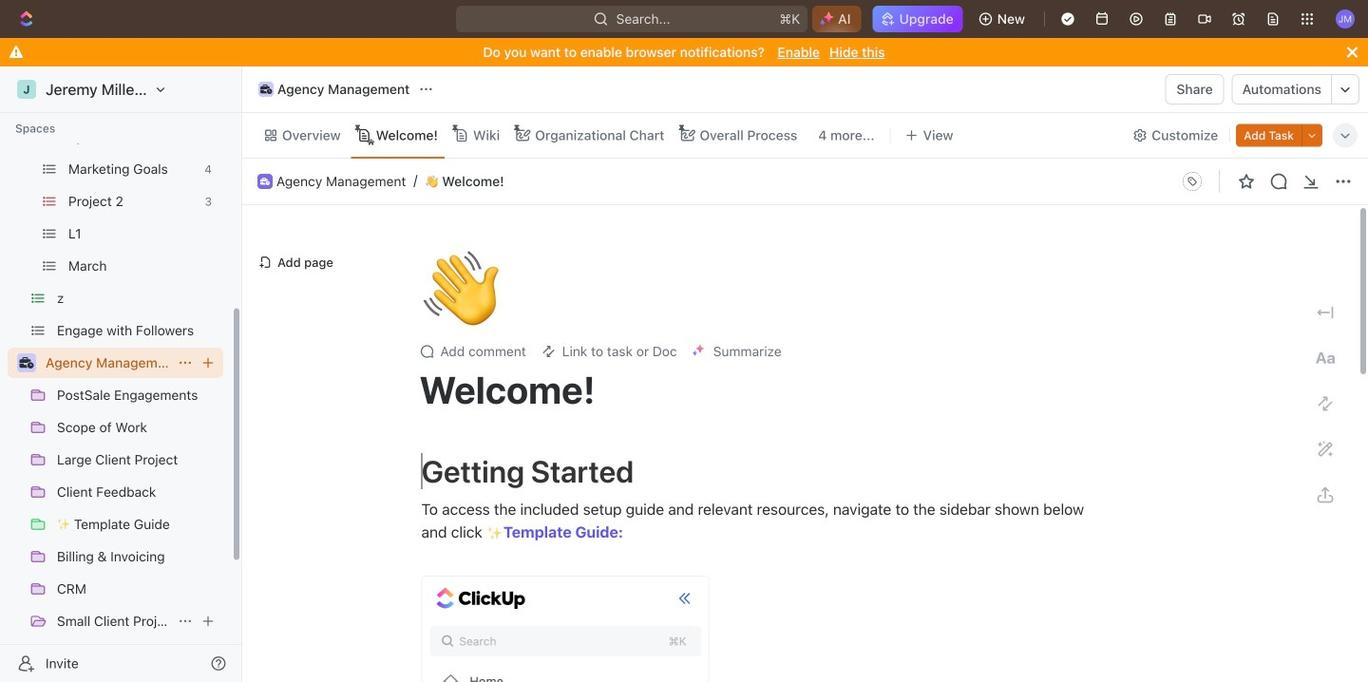 Task type: vqa. For each thing, say whether or not it's contained in the screenshot.
SEARCH
no



Task type: locate. For each thing, give the bounding box(es) containing it.
1 vertical spatial business time image
[[19, 357, 34, 369]]

1 horizontal spatial business time image
[[260, 178, 270, 185]]

0 vertical spatial business time image
[[260, 178, 270, 185]]

tree
[[8, 57, 223, 682]]

business time image
[[260, 85, 272, 94]]

0 horizontal spatial business time image
[[19, 357, 34, 369]]

business time image
[[260, 178, 270, 185], [19, 357, 34, 369]]

tree inside the sidebar navigation
[[8, 57, 223, 682]]

dropdown menu image
[[1178, 166, 1208, 197]]

business time image inside the sidebar navigation
[[19, 357, 34, 369]]



Task type: describe. For each thing, give the bounding box(es) containing it.
jeremy miller's workspace, , element
[[17, 80, 36, 99]]

sidebar navigation
[[0, 27, 246, 682]]



